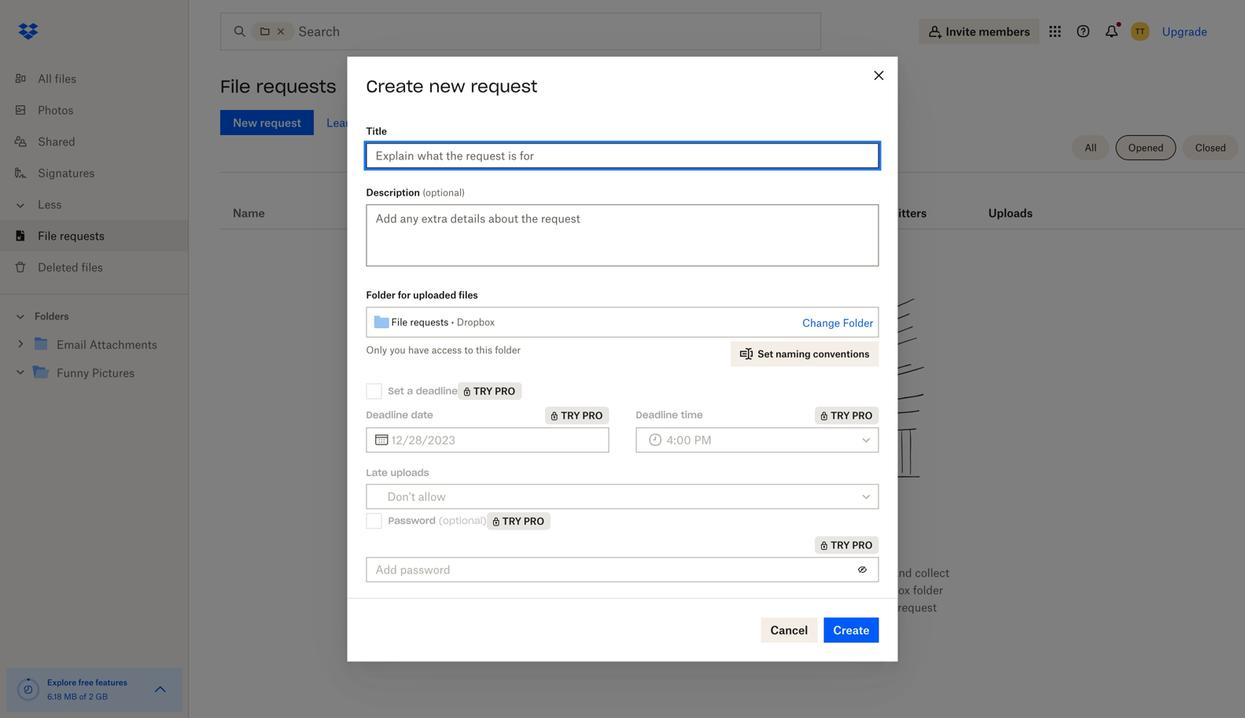 Task type: describe. For each thing, give the bounding box(es) containing it.
Title text field
[[376, 147, 870, 165]]

in
[[552, 584, 562, 597]]

deadline for deadline date
[[366, 410, 408, 422]]

learn
[[326, 116, 356, 129]]

file requests list item
[[0, 220, 189, 252]]

set naming conventions button
[[731, 342, 879, 367]]

create for create new request
[[366, 76, 424, 97]]

set naming conventions
[[758, 349, 870, 360]]

be
[[690, 584, 703, 597]]

shared
[[38, 135, 75, 148]]

or
[[857, 567, 867, 580]]

naming
[[776, 349, 811, 360]]

cannot
[[635, 619, 671, 632]]

created
[[499, 206, 542, 220]]

upgrade
[[1162, 25, 1208, 38]]

pro left deadline time
[[582, 410, 603, 422]]

pro up request
[[524, 516, 544, 528]]

create new request dialog
[[347, 57, 898, 662]]

only
[[366, 345, 387, 356]]

deadline
[[416, 385, 458, 398]]

late uploads
[[366, 467, 429, 479]]

into
[[834, 584, 854, 597]]

created button
[[499, 204, 542, 223]]

1 horizontal spatial file
[[220, 76, 251, 98]]

photos
[[38, 103, 74, 117]]

signatures link
[[13, 157, 189, 189]]

late
[[366, 467, 388, 479]]

password
[[388, 515, 436, 528]]

( for description
[[423, 187, 426, 199]]

important,
[[671, 601, 726, 615]]

pro down conventions
[[852, 410, 873, 422]]

folder for uploaded files
[[366, 290, 478, 301]]

cancel
[[770, 624, 808, 637]]

of
[[79, 693, 87, 702]]

1 horizontal spatial a
[[755, 567, 762, 580]]

1 column header from the left
[[866, 185, 929, 223]]

title
[[366, 126, 387, 137]]

funny pictures
[[57, 367, 135, 380]]

Add any extra details about the request text field
[[366, 205, 879, 267]]

files for request files from anyone, whether they have a dropbox account or not, and collect them in your dropbox. files will be automatically organized into a dropbox folder you choose. your privacy is important, so those who upload to your file request cannot access your dropbox account.
[[562, 567, 583, 580]]

dropbox.
[[591, 584, 638, 597]]

to inside create new request dialog
[[464, 345, 473, 356]]

uploaded
[[413, 290, 456, 301]]

deadline time
[[636, 410, 703, 422]]

only you have access to this folder
[[366, 345, 521, 356]]

change folder button
[[803, 314, 874, 333]]

requests down new
[[411, 116, 456, 129]]

opened
[[1128, 142, 1164, 154]]

all button
[[1072, 135, 1110, 160]]

create for create
[[833, 624, 870, 637]]

you inside request files from anyone, whether they have a dropbox account or not, and collect them in your dropbox. files will be automatically organized into a dropbox folder you choose. your privacy is important, so those who upload to your file request cannot access your dropbox account.
[[529, 601, 547, 615]]

files
[[641, 584, 665, 597]]

folder inside request files from anyone, whether they have a dropbox account or not, and collect them in your dropbox. files will be automatically organized into a dropbox folder you choose. your privacy is important, so those who upload to your file request cannot access your dropbox account.
[[913, 584, 943, 597]]

funny
[[57, 367, 89, 380]]

privacy
[[619, 601, 657, 615]]

from for anyone,
[[586, 567, 611, 580]]

deleted
[[38, 261, 78, 274]]

free
[[78, 678, 94, 688]]

choose.
[[550, 601, 590, 615]]

deadline for deadline time
[[636, 410, 678, 422]]

folders button
[[0, 304, 189, 328]]

folder inside create new request dialog
[[495, 345, 521, 356]]

so
[[729, 601, 741, 615]]

organized
[[779, 584, 831, 597]]

quota usage element
[[16, 678, 41, 703]]

them
[[522, 584, 549, 597]]

you inside create new request dialog
[[390, 345, 406, 356]]

) for description ( optional )
[[462, 187, 465, 199]]

learn about file requests
[[326, 116, 456, 129]]

photos link
[[13, 94, 189, 126]]

time
[[681, 410, 703, 422]]

not,
[[870, 567, 890, 580]]

deleted files link
[[13, 252, 189, 283]]

opened button
[[1116, 135, 1177, 160]]

create new request
[[366, 76, 538, 97]]

signatures
[[38, 166, 95, 180]]

file requests inside list item
[[38, 229, 105, 243]]

pro right deadline
[[495, 386, 515, 398]]

for
[[398, 290, 411, 301]]

2 horizontal spatial a
[[857, 584, 863, 597]]

about
[[359, 116, 389, 129]]

folders
[[35, 311, 69, 323]]

0 vertical spatial folder
[[366, 290, 396, 301]]

and
[[893, 567, 912, 580]]

0 horizontal spatial your
[[565, 584, 588, 597]]

access inside create new request dialog
[[432, 345, 462, 356]]

funny pictures link
[[31, 363, 176, 384]]

less image
[[13, 198, 28, 214]]

request
[[516, 567, 559, 580]]

cancel button
[[761, 618, 818, 643]]

•
[[451, 317, 454, 329]]

is
[[660, 601, 668, 615]]



Task type: locate. For each thing, give the bounding box(es) containing it.
0 horizontal spatial file
[[38, 229, 57, 243]]

file inside create new request dialog
[[391, 317, 408, 329]]

create button
[[824, 618, 879, 643]]

a up automatically
[[755, 567, 762, 580]]

all
[[38, 72, 52, 85], [1085, 142, 1097, 154]]

0 vertical spatial set
[[758, 349, 773, 360]]

column header
[[866, 185, 929, 223], [989, 185, 1052, 223]]

password ( optional )
[[388, 515, 487, 528]]

have down file requests • dropbox
[[408, 345, 429, 356]]

dropbox image
[[13, 16, 44, 47]]

from up dropbox.
[[586, 567, 611, 580]]

set for set naming conventions
[[758, 349, 773, 360]]

to left this
[[464, 345, 473, 356]]

0 horizontal spatial you
[[390, 345, 406, 356]]

your down so
[[712, 619, 735, 632]]

folder
[[366, 290, 396, 301], [843, 317, 874, 330]]

deadline date
[[366, 410, 433, 422]]

1 vertical spatial from
[[586, 567, 611, 580]]

0 vertical spatial request
[[471, 76, 538, 97]]

set left naming
[[758, 349, 773, 360]]

your
[[565, 584, 588, 597], [853, 601, 876, 615], [712, 619, 735, 632]]

list containing all files
[[0, 53, 189, 294]]

deleted files
[[38, 261, 103, 274]]

gb
[[96, 693, 108, 702]]

1 horizontal spatial )
[[483, 515, 487, 528]]

request files from anyone, whether they have a dropbox account or not, and collect them in your dropbox. files will be automatically organized into a dropbox folder you choose. your privacy is important, so those who upload to your file request cannot access your dropbox account.
[[516, 567, 949, 632]]

change
[[803, 317, 840, 330]]

from inside request files from anyone, whether they have a dropbox account or not, and collect them in your dropbox. files will be automatically organized into a dropbox folder you choose. your privacy is important, so those who upload to your file request cannot access your dropbox account.
[[586, 567, 611, 580]]

set for set a deadline
[[388, 385, 404, 398]]

2
[[89, 693, 93, 702]]

description
[[366, 187, 420, 199]]

1 vertical spatial optional
[[443, 515, 483, 528]]

files up in
[[562, 567, 583, 580]]

something
[[636, 527, 731, 549]]

create inside button
[[833, 624, 870, 637]]

0 horizontal spatial folder
[[495, 345, 521, 356]]

try pro
[[474, 386, 515, 398], [561, 410, 603, 422], [831, 410, 873, 422], [502, 516, 544, 528], [831, 540, 873, 552]]

1 deadline from the left
[[366, 410, 408, 422]]

closed button
[[1183, 135, 1239, 160]]

optional right the password
[[443, 515, 483, 528]]

closed
[[1195, 142, 1226, 154]]

from
[[737, 527, 780, 549], [586, 567, 611, 580]]

file down not,
[[879, 601, 895, 615]]

1 horizontal spatial column header
[[989, 185, 1052, 223]]

optional right description
[[426, 187, 462, 199]]

) right the password
[[483, 515, 487, 528]]

file inside request files from anyone, whether they have a dropbox account or not, and collect them in your dropbox. files will be automatically organized into a dropbox folder you choose. your privacy is important, so those who upload to your file request cannot access your dropbox account.
[[879, 601, 895, 615]]

( for password
[[439, 515, 443, 528]]

pro
[[495, 386, 515, 398], [582, 410, 603, 422], [852, 410, 873, 422], [524, 516, 544, 528], [852, 540, 873, 552]]

set up the deadline date on the left bottom of page
[[388, 385, 404, 398]]

6.18
[[47, 693, 62, 702]]

you right only
[[390, 345, 406, 356]]

account
[[812, 567, 854, 580]]

0 vertical spatial (
[[423, 187, 426, 199]]

2 column header from the left
[[989, 185, 1052, 223]]

folder left for
[[366, 290, 396, 301]]

row
[[220, 179, 1245, 230]]

2 horizontal spatial your
[[853, 601, 876, 615]]

1 vertical spatial access
[[674, 619, 709, 632]]

shared link
[[13, 126, 189, 157]]

0 vertical spatial your
[[565, 584, 588, 597]]

1 horizontal spatial all
[[1085, 142, 1097, 154]]

to down into
[[839, 601, 850, 615]]

0 horizontal spatial from
[[586, 567, 611, 580]]

dropbox
[[457, 317, 495, 329], [765, 567, 809, 580], [866, 584, 910, 597], [738, 619, 782, 632]]

0 horizontal spatial access
[[432, 345, 462, 356]]

those
[[744, 601, 773, 615]]

pro up or
[[852, 540, 873, 552]]

dropbox inside create new request dialog
[[457, 317, 495, 329]]

1 horizontal spatial create
[[833, 624, 870, 637]]

file
[[392, 116, 408, 129], [879, 601, 895, 615]]

account.
[[785, 619, 830, 632]]

( right description
[[423, 187, 426, 199]]

dropbox up 'organized'
[[765, 567, 809, 580]]

0 horizontal spatial all
[[38, 72, 52, 85]]

automatically
[[706, 584, 776, 597]]

description ( optional )
[[366, 187, 465, 199]]

less
[[38, 198, 62, 211]]

2 vertical spatial file
[[391, 317, 408, 329]]

set a deadline
[[388, 385, 458, 398]]

1 vertical spatial you
[[529, 601, 547, 615]]

access down important,
[[674, 619, 709, 632]]

dropbox down those
[[738, 619, 782, 632]]

0 horizontal spatial a
[[407, 385, 413, 398]]

1 horizontal spatial you
[[529, 601, 547, 615]]

all left opened
[[1085, 142, 1097, 154]]

file requests up deleted files
[[38, 229, 105, 243]]

0 horizontal spatial create
[[366, 76, 424, 97]]

1 vertical spatial )
[[483, 515, 487, 528]]

0 vertical spatial access
[[432, 345, 462, 356]]

files
[[55, 72, 76, 85], [81, 261, 103, 274], [459, 290, 478, 301], [562, 567, 583, 580]]

request inside request files from anyone, whether they have a dropbox account or not, and collect them in your dropbox. files will be automatically organized into a dropbox folder you choose. your privacy is important, so those who upload to your file request cannot access your dropbox account.
[[898, 601, 937, 615]]

files inside "all files" link
[[55, 72, 76, 85]]

request inside dialog
[[471, 76, 538, 97]]

create up the 'learn about file requests' in the left top of the page
[[366, 76, 424, 97]]

upload
[[801, 601, 836, 615]]

Add password password field
[[376, 562, 850, 579]]

have inside create new request dialog
[[408, 345, 429, 356]]

0 vertical spatial have
[[408, 345, 429, 356]]

all for all
[[1085, 142, 1097, 154]]

0 horizontal spatial set
[[388, 385, 404, 398]]

a up the deadline date on the left bottom of page
[[407, 385, 413, 398]]

1 vertical spatial to
[[839, 601, 850, 615]]

your up the create button
[[853, 601, 876, 615]]

requests up deleted files
[[60, 229, 105, 243]]

whether
[[657, 567, 700, 580]]

folder up conventions
[[843, 317, 874, 330]]

2 vertical spatial your
[[712, 619, 735, 632]]

need
[[583, 527, 630, 549]]

deadline
[[366, 410, 408, 422], [636, 410, 678, 422]]

1 vertical spatial a
[[755, 567, 762, 580]]

0 vertical spatial you
[[390, 345, 406, 356]]

None text field
[[391, 432, 600, 449]]

0 horizontal spatial )
[[462, 187, 465, 199]]

deadline left date
[[366, 410, 408, 422]]

0 vertical spatial all
[[38, 72, 52, 85]]

1 horizontal spatial folder
[[843, 317, 874, 330]]

need something from someone?
[[583, 527, 882, 549]]

1 horizontal spatial (
[[439, 515, 443, 528]]

optional for password ( optional )
[[443, 515, 483, 528]]

1 vertical spatial all
[[1085, 142, 1097, 154]]

1 horizontal spatial request
[[898, 601, 937, 615]]

1 vertical spatial folder
[[913, 584, 943, 597]]

funny pictures group
[[0, 328, 189, 399]]

optional
[[426, 187, 462, 199], [443, 515, 483, 528]]

set
[[758, 349, 773, 360], [388, 385, 404, 398]]

you down 'them' at the left bottom of page
[[529, 601, 547, 615]]

0 horizontal spatial have
[[408, 345, 429, 356]]

1 horizontal spatial access
[[674, 619, 709, 632]]

to inside request files from anyone, whether they have a dropbox account or not, and collect them in your dropbox. files will be automatically organized into a dropbox folder you choose. your privacy is important, so those who upload to your file request cannot access your dropbox account.
[[839, 601, 850, 615]]

access down file requests • dropbox
[[432, 345, 462, 356]]

0 vertical spatial folder
[[495, 345, 521, 356]]

1 vertical spatial request
[[898, 601, 937, 615]]

row containing name
[[220, 179, 1245, 230]]

( right the password
[[439, 515, 443, 528]]

1 horizontal spatial have
[[728, 567, 752, 580]]

have inside request files from anyone, whether they have a dropbox account or not, and collect them in your dropbox. files will be automatically organized into a dropbox folder you choose. your privacy is important, so those who upload to your file request cannot access your dropbox account.
[[728, 567, 752, 580]]

you
[[390, 345, 406, 356], [529, 601, 547, 615]]

files down file requests list item
[[81, 261, 103, 274]]

file
[[220, 76, 251, 98], [38, 229, 57, 243], [391, 317, 408, 329]]

this
[[476, 345, 492, 356]]

dropbox down not,
[[866, 584, 910, 597]]

1 horizontal spatial file requests
[[220, 76, 336, 98]]

1 vertical spatial have
[[728, 567, 752, 580]]

dropbox right •
[[457, 317, 495, 329]]

will
[[668, 584, 687, 597]]

from up automatically
[[737, 527, 780, 549]]

requests up 'learn'
[[256, 76, 336, 98]]

explore
[[47, 678, 76, 688]]

explore free features 6.18 mb of 2 gb
[[47, 678, 127, 702]]

1 vertical spatial folder
[[843, 317, 874, 330]]

0 horizontal spatial deadline
[[366, 410, 408, 422]]

pro trial element
[[738, 204, 763, 223], [458, 383, 522, 401], [545, 407, 609, 425], [815, 407, 879, 425], [487, 513, 551, 530], [815, 537, 879, 554]]

0 horizontal spatial file requests
[[38, 229, 105, 243]]

set inside set naming conventions button
[[758, 349, 773, 360]]

) right description
[[462, 187, 465, 199]]

list
[[0, 53, 189, 294]]

1 horizontal spatial your
[[712, 619, 735, 632]]

change folder
[[803, 317, 874, 330]]

1 horizontal spatial folder
[[913, 584, 943, 597]]

1 horizontal spatial file
[[879, 601, 895, 615]]

0 vertical spatial file
[[392, 116, 408, 129]]

0 vertical spatial a
[[407, 385, 413, 398]]

your
[[593, 601, 616, 615]]

) for password ( optional )
[[483, 515, 487, 528]]

files inside request files from anyone, whether they have a dropbox account or not, and collect them in your dropbox. files will be automatically organized into a dropbox folder you choose. your privacy is important, so those who upload to your file request cannot access your dropbox account.
[[562, 567, 583, 580]]

1 vertical spatial file
[[38, 229, 57, 243]]

uploads
[[391, 467, 429, 479]]

0 vertical spatial optional
[[426, 187, 462, 199]]

upgrade link
[[1162, 25, 1208, 38]]

to
[[464, 345, 473, 356], [839, 601, 850, 615]]

0 vertical spatial from
[[737, 527, 780, 549]]

1 vertical spatial create
[[833, 624, 870, 637]]

file requests up 'learn'
[[220, 76, 336, 98]]

0 horizontal spatial file
[[392, 116, 408, 129]]

0 vertical spatial )
[[462, 187, 465, 199]]

access inside request files from anyone, whether they have a dropbox account or not, and collect them in your dropbox. files will be automatically organized into a dropbox folder you choose. your privacy is important, so those who upload to your file request cannot access your dropbox account.
[[674, 619, 709, 632]]

1 horizontal spatial deadline
[[636, 410, 678, 422]]

1 vertical spatial set
[[388, 385, 404, 398]]

0 vertical spatial create
[[366, 76, 424, 97]]

collect
[[915, 567, 949, 580]]

all files
[[38, 72, 76, 85]]

1 horizontal spatial from
[[737, 527, 780, 549]]

from for someone?
[[737, 527, 780, 549]]

files for deleted files
[[81, 261, 103, 274]]

1 vertical spatial (
[[439, 515, 443, 528]]

have up automatically
[[728, 567, 752, 580]]

0 horizontal spatial column header
[[866, 185, 929, 223]]

1 vertical spatial file
[[879, 601, 895, 615]]

files right uploaded in the top of the page
[[459, 290, 478, 301]]

a inside dialog
[[407, 385, 413, 398]]

pictures
[[92, 367, 135, 380]]

0 vertical spatial file
[[220, 76, 251, 98]]

learn about file requests link
[[326, 116, 456, 129]]

all for all files
[[38, 72, 52, 85]]

folder down collect
[[913, 584, 943, 597]]

2 vertical spatial a
[[857, 584, 863, 597]]

someone?
[[786, 527, 882, 549]]

create down "upload"
[[833, 624, 870, 637]]

all up photos
[[38, 72, 52, 85]]

features
[[96, 678, 127, 688]]

request right new
[[471, 76, 538, 97]]

files up photos
[[55, 72, 76, 85]]

1 vertical spatial your
[[853, 601, 876, 615]]

1 horizontal spatial set
[[758, 349, 773, 360]]

access
[[432, 345, 462, 356], [674, 619, 709, 632]]

1 vertical spatial file requests
[[38, 229, 105, 243]]

a
[[407, 385, 413, 398], [755, 567, 762, 580], [857, 584, 863, 597]]

request down "and" at the bottom right of the page
[[898, 601, 937, 615]]

files inside create new request dialog
[[459, 290, 478, 301]]

they
[[703, 567, 725, 580]]

0 vertical spatial to
[[464, 345, 473, 356]]

2 horizontal spatial file
[[391, 317, 408, 329]]

0 horizontal spatial request
[[471, 76, 538, 97]]

optional for description ( optional )
[[426, 187, 462, 199]]

your up choose.
[[565, 584, 588, 597]]

try
[[474, 386, 493, 398], [561, 410, 580, 422], [831, 410, 850, 422], [502, 516, 522, 528], [831, 540, 850, 552]]

deadline left time
[[636, 410, 678, 422]]

file requests link
[[13, 220, 189, 252]]

files for all files
[[55, 72, 76, 85]]

new
[[429, 76, 465, 97]]

file inside file requests link
[[38, 229, 57, 243]]

a right into
[[857, 584, 863, 597]]

folder inside button
[[843, 317, 874, 330]]

mb
[[64, 693, 77, 702]]

folder right this
[[495, 345, 521, 356]]

requests inside create new request dialog
[[410, 317, 449, 329]]

files inside 'deleted files' link
[[81, 261, 103, 274]]

2 deadline from the left
[[636, 410, 678, 422]]

0 horizontal spatial folder
[[366, 290, 396, 301]]

folder
[[495, 345, 521, 356], [913, 584, 943, 597]]

0 vertical spatial file requests
[[220, 76, 336, 98]]

file requests
[[220, 76, 336, 98], [38, 229, 105, 243]]

file right title
[[392, 116, 408, 129]]

0 horizontal spatial (
[[423, 187, 426, 199]]

1 horizontal spatial to
[[839, 601, 850, 615]]

all inside button
[[1085, 142, 1097, 154]]

requests
[[256, 76, 336, 98], [411, 116, 456, 129], [60, 229, 105, 243], [410, 317, 449, 329]]

file requests • dropbox
[[391, 317, 495, 329]]

have
[[408, 345, 429, 356], [728, 567, 752, 580]]

0 horizontal spatial to
[[464, 345, 473, 356]]

all files link
[[13, 63, 189, 94]]

requests inside list item
[[60, 229, 105, 243]]

anyone,
[[614, 567, 654, 580]]

requests left •
[[410, 317, 449, 329]]

date
[[411, 410, 433, 422]]

all inside list
[[38, 72, 52, 85]]



Task type: vqa. For each thing, say whether or not it's contained in the screenshot.
file, download (1).jpeg row
no



